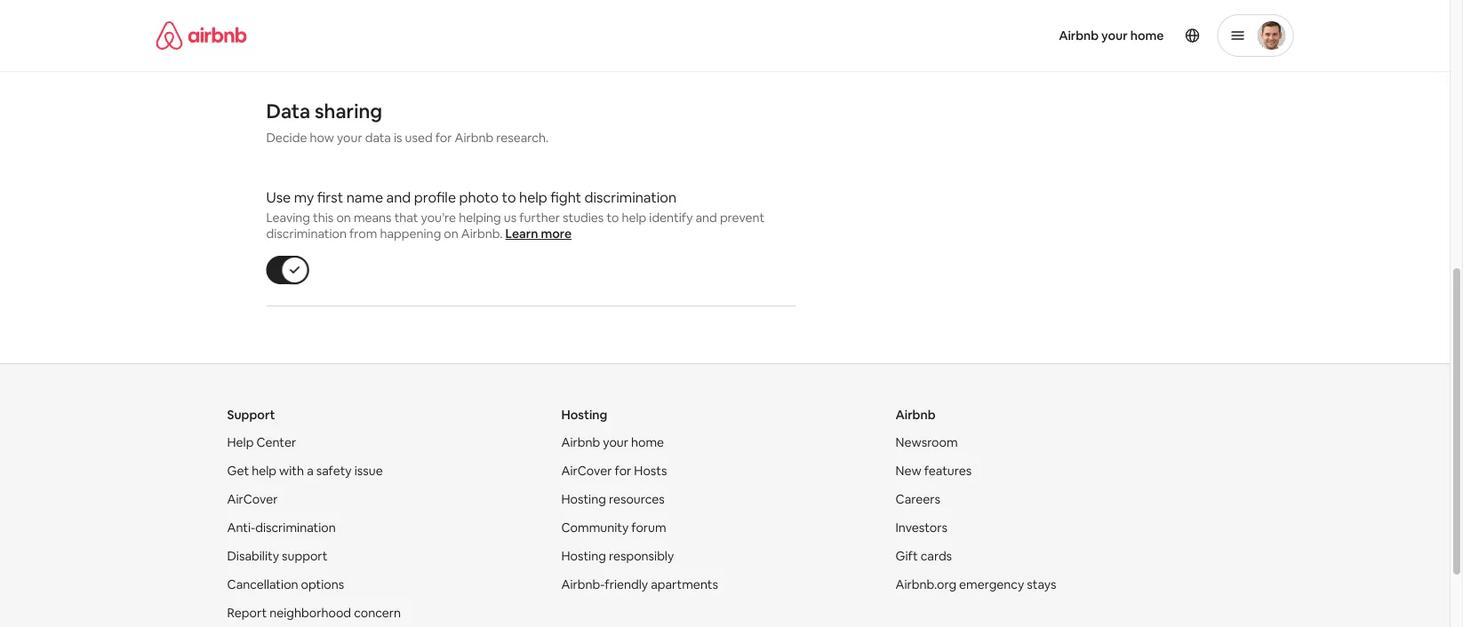 Task type: describe. For each thing, give the bounding box(es) containing it.
decide
[[266, 130, 307, 146]]

disability
[[227, 549, 279, 565]]

use
[[266, 189, 291, 207]]

data sharing decide how your data is used for airbnb research.
[[266, 99, 549, 146]]

airbnb inside profile element
[[1059, 28, 1099, 44]]

help center
[[227, 435, 296, 451]]

aircover for hosts
[[562, 464, 667, 480]]

newsroom link
[[896, 435, 958, 451]]

cancellation options
[[227, 578, 344, 594]]

newsroom
[[896, 435, 958, 451]]

community forum link
[[562, 521, 667, 537]]

gift
[[896, 549, 918, 565]]

airbnb.
[[461, 226, 503, 242]]

airbnb inside data sharing decide how your data is used for airbnb research.
[[455, 130, 494, 146]]

learn more button
[[506, 226, 572, 242]]

aircover for aircover for hosts
[[562, 464, 612, 480]]

your inside data sharing decide how your data is used for airbnb research.
[[337, 130, 362, 146]]

investors
[[896, 521, 948, 537]]

report
[[227, 606, 267, 622]]

aircover for aircover link
[[227, 492, 278, 508]]

neighborhood
[[270, 606, 351, 622]]

center
[[256, 435, 296, 451]]

data
[[266, 99, 311, 124]]

read receipts switch
[[266, 14, 309, 42]]

from
[[350, 226, 377, 242]]

hosting for hosting
[[562, 408, 608, 424]]

support
[[227, 408, 275, 424]]

issue
[[355, 464, 383, 480]]

us
[[504, 210, 517, 226]]

0 vertical spatial discrimination
[[585, 189, 677, 207]]

0 vertical spatial and
[[386, 189, 411, 207]]

anti-discrimination
[[227, 521, 336, 537]]

investors link
[[896, 521, 948, 537]]

features
[[925, 464, 972, 480]]

identify
[[649, 210, 693, 226]]

sharing
[[315, 99, 382, 124]]

further
[[519, 210, 560, 226]]

1 vertical spatial airbnb your home
[[562, 435, 664, 451]]

cancellation options link
[[227, 578, 344, 594]]

2 vertical spatial discrimination
[[255, 521, 336, 537]]

get help with a safety issue link
[[227, 464, 383, 480]]

profile element
[[746, 0, 1294, 71]]

hosts
[[634, 464, 667, 480]]

gift cards
[[896, 549, 952, 565]]

hosting resources
[[562, 492, 665, 508]]

fight
[[551, 189, 582, 207]]

prevent
[[720, 210, 765, 226]]

discrimination inside the leaving this on means that you're helping us further studies to help identify and prevent discrimination from happening on airbnb.
[[266, 226, 347, 242]]

use my first name and profile photo to help fight discrimination
[[266, 189, 677, 207]]

emergency
[[960, 578, 1025, 594]]

2 vertical spatial help
[[252, 464, 277, 480]]

studies
[[563, 210, 604, 226]]

hosting for hosting resources
[[562, 492, 606, 508]]

help
[[227, 435, 254, 451]]

friendly
[[605, 578, 648, 594]]

learn
[[506, 226, 538, 242]]

your inside profile element
[[1102, 28, 1128, 44]]

airbnb your home inside profile element
[[1059, 28, 1164, 44]]

airbnb-friendly apartments
[[562, 578, 718, 594]]

airbnb.org emergency stays link
[[896, 578, 1057, 594]]

careers
[[896, 492, 941, 508]]

resources
[[609, 492, 665, 508]]

for inside data sharing decide how your data is used for airbnb research.
[[436, 130, 452, 146]]

cancellation
[[227, 578, 298, 594]]

and inside the leaving this on means that you're helping us further studies to help identify and prevent discrimination from happening on airbnb.
[[696, 210, 717, 226]]

this
[[313, 210, 334, 226]]

0 horizontal spatial to
[[502, 189, 516, 207]]

disability support link
[[227, 549, 328, 565]]

concern
[[354, 606, 401, 622]]

leaving
[[266, 210, 310, 226]]

new features
[[896, 464, 972, 480]]

new
[[896, 464, 922, 480]]

is
[[394, 130, 402, 146]]

0 horizontal spatial airbnb your home link
[[562, 435, 664, 451]]

get
[[227, 464, 249, 480]]

means
[[354, 210, 392, 226]]



Task type: locate. For each thing, give the bounding box(es) containing it.
1 vertical spatial and
[[696, 210, 717, 226]]

1 horizontal spatial your
[[603, 435, 629, 451]]

1 vertical spatial hosting
[[562, 492, 606, 508]]

discrimination up support
[[255, 521, 336, 537]]

report neighborhood concern link
[[227, 606, 401, 622]]

1 horizontal spatial home
[[1131, 28, 1164, 44]]

used
[[405, 130, 433, 146]]

get help with a safety issue
[[227, 464, 383, 480]]

responsibly
[[609, 549, 674, 565]]

1 horizontal spatial help
[[519, 189, 548, 207]]

1 vertical spatial aircover
[[227, 492, 278, 508]]

you're
[[421, 210, 456, 226]]

help left identify
[[622, 210, 647, 226]]

careers link
[[896, 492, 941, 508]]

stays
[[1027, 578, 1057, 594]]

hosting up airbnb- at the bottom of the page
[[562, 549, 606, 565]]

gift cards link
[[896, 549, 952, 565]]

for
[[436, 130, 452, 146], [615, 464, 632, 480]]

0 vertical spatial home
[[1131, 28, 1164, 44]]

discrimination up identify
[[585, 189, 677, 207]]

hosting up aircover for hosts
[[562, 408, 608, 424]]

airbnb-friendly apartments link
[[562, 578, 718, 594]]

on left airbnb.
[[444, 226, 459, 242]]

airbnb.org
[[896, 578, 957, 594]]

1 hosting from the top
[[562, 408, 608, 424]]

first
[[317, 189, 343, 207]]

learn more
[[506, 226, 572, 242]]

help center link
[[227, 435, 296, 451]]

new features link
[[896, 464, 972, 480]]

1 horizontal spatial on
[[444, 226, 459, 242]]

forum
[[632, 521, 667, 537]]

and right identify
[[696, 210, 717, 226]]

research.
[[496, 130, 549, 146]]

home inside profile element
[[1131, 28, 1164, 44]]

0 horizontal spatial help
[[252, 464, 277, 480]]

happening
[[380, 226, 441, 242]]

a
[[307, 464, 314, 480]]

to
[[502, 189, 516, 207], [607, 210, 619, 226]]

data
[[365, 130, 391, 146]]

3 hosting from the top
[[562, 549, 606, 565]]

1 horizontal spatial airbnb your home link
[[1049, 17, 1175, 54]]

1 horizontal spatial aircover
[[562, 464, 612, 480]]

hosting for hosting responsibly
[[562, 549, 606, 565]]

your
[[1102, 28, 1128, 44], [337, 130, 362, 146], [603, 435, 629, 451]]

more
[[541, 226, 572, 242]]

that
[[394, 210, 418, 226]]

profile
[[414, 189, 456, 207]]

to inside the leaving this on means that you're helping us further studies to help identify and prevent discrimination from happening on airbnb.
[[607, 210, 619, 226]]

community forum
[[562, 521, 667, 537]]

helping
[[459, 210, 501, 226]]

disability support
[[227, 549, 328, 565]]

for right used
[[436, 130, 452, 146]]

1 vertical spatial for
[[615, 464, 632, 480]]

airbnb-
[[562, 578, 605, 594]]

airbnb your home link
[[1049, 17, 1175, 54], [562, 435, 664, 451]]

1 vertical spatial to
[[607, 210, 619, 226]]

on right this
[[336, 210, 351, 226]]

aircover for hosts link
[[562, 464, 667, 480]]

1 horizontal spatial and
[[696, 210, 717, 226]]

aircover up anti- at bottom left
[[227, 492, 278, 508]]

0 vertical spatial to
[[502, 189, 516, 207]]

airbnb your home
[[1059, 28, 1164, 44], [562, 435, 664, 451]]

hosting resources link
[[562, 492, 665, 508]]

0 horizontal spatial home
[[631, 435, 664, 451]]

0 horizontal spatial airbnb your home
[[562, 435, 664, 451]]

leaving this on means that you're helping us further studies to help identify and prevent discrimination from happening on airbnb.
[[266, 210, 765, 242]]

0 horizontal spatial on
[[336, 210, 351, 226]]

aircover up hosting resources link
[[562, 464, 612, 480]]

photo
[[459, 189, 499, 207]]

2 vertical spatial hosting
[[562, 549, 606, 565]]

options
[[301, 578, 344, 594]]

0 horizontal spatial for
[[436, 130, 452, 146]]

for left hosts
[[615, 464, 632, 480]]

help
[[519, 189, 548, 207], [622, 210, 647, 226], [252, 464, 277, 480]]

0 horizontal spatial aircover
[[227, 492, 278, 508]]

1 horizontal spatial airbnb your home
[[1059, 28, 1164, 44]]

name
[[346, 189, 383, 207]]

0 horizontal spatial your
[[337, 130, 362, 146]]

1 vertical spatial airbnb your home link
[[562, 435, 664, 451]]

airbnb
[[1059, 28, 1099, 44], [455, 130, 494, 146], [896, 408, 936, 424], [562, 435, 600, 451]]

hosting responsibly link
[[562, 549, 674, 565]]

anti-discrimination link
[[227, 521, 336, 537]]

hosting up the community
[[562, 492, 606, 508]]

help right get in the bottom left of the page
[[252, 464, 277, 480]]

1 horizontal spatial for
[[615, 464, 632, 480]]

apartments
[[651, 578, 718, 594]]

airbnb your home link inside profile element
[[1049, 17, 1175, 54]]

and
[[386, 189, 411, 207], [696, 210, 717, 226]]

my
[[294, 189, 314, 207]]

0 vertical spatial airbnb your home
[[1059, 28, 1164, 44]]

1 vertical spatial home
[[631, 435, 664, 451]]

to right the studies on the left top of page
[[607, 210, 619, 226]]

2 vertical spatial your
[[603, 435, 629, 451]]

2 hosting from the top
[[562, 492, 606, 508]]

0 vertical spatial aircover
[[562, 464, 612, 480]]

1 horizontal spatial to
[[607, 210, 619, 226]]

1 vertical spatial discrimination
[[266, 226, 347, 242]]

safety
[[316, 464, 352, 480]]

1 vertical spatial help
[[622, 210, 647, 226]]

airbnb.org emergency stays
[[896, 578, 1057, 594]]

2 horizontal spatial your
[[1102, 28, 1128, 44]]

1 vertical spatial your
[[337, 130, 362, 146]]

0 vertical spatial hosting
[[562, 408, 608, 424]]

anti-
[[227, 521, 255, 537]]

discrimination down my
[[266, 226, 347, 242]]

report neighborhood concern
[[227, 606, 401, 622]]

and up that
[[386, 189, 411, 207]]

help inside the leaving this on means that you're helping us further studies to help identify and prevent discrimination from happening on airbnb.
[[622, 210, 647, 226]]

cards
[[921, 549, 952, 565]]

0 vertical spatial for
[[436, 130, 452, 146]]

2 horizontal spatial help
[[622, 210, 647, 226]]

0 horizontal spatial and
[[386, 189, 411, 207]]

how
[[310, 130, 334, 146]]

hosting responsibly
[[562, 549, 674, 565]]

0 vertical spatial your
[[1102, 28, 1128, 44]]

support
[[282, 549, 328, 565]]

0 vertical spatial help
[[519, 189, 548, 207]]

to up us
[[502, 189, 516, 207]]

discrimination
[[585, 189, 677, 207], [266, 226, 347, 242], [255, 521, 336, 537]]

0 vertical spatial airbnb your home link
[[1049, 17, 1175, 54]]

with
[[279, 464, 304, 480]]

help up further at the top left of page
[[519, 189, 548, 207]]

hosting
[[562, 408, 608, 424], [562, 492, 606, 508], [562, 549, 606, 565]]

aircover link
[[227, 492, 278, 508]]

home
[[1131, 28, 1164, 44], [631, 435, 664, 451]]



Task type: vqa. For each thing, say whether or not it's contained in the screenshot.
and
yes



